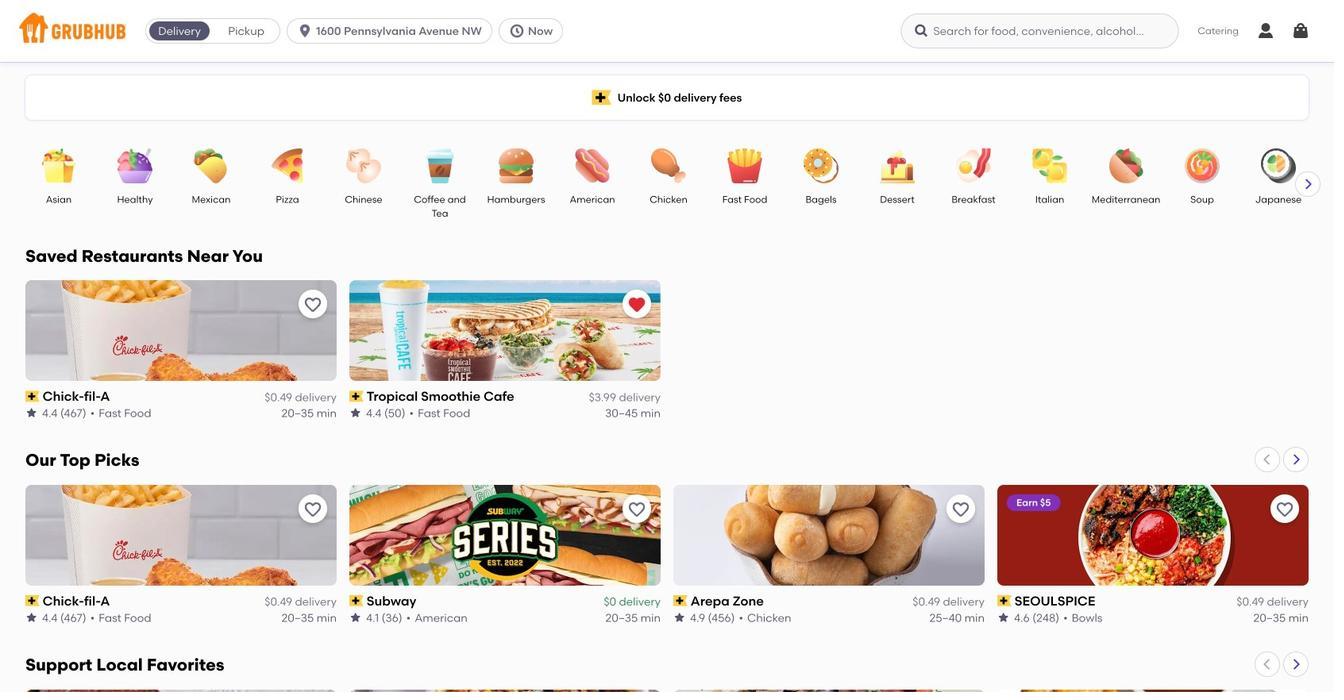 Task type: vqa. For each thing, say whether or not it's contained in the screenshot.
the bottommost 'Chick-Fil-A Logo'
yes



Task type: locate. For each thing, give the bounding box(es) containing it.
0 vertical spatial caret left icon image
[[1261, 453, 1274, 466]]

hamburgers image
[[488, 149, 544, 183]]

2 vertical spatial caret right icon image
[[1290, 658, 1303, 671]]

subscription pass image
[[25, 391, 39, 402], [349, 391, 364, 402], [25, 596, 39, 607], [349, 596, 364, 607]]

0 horizontal spatial svg image
[[1257, 21, 1276, 41]]

1 vertical spatial caret right icon image
[[1290, 453, 1303, 466]]

tropical smoothie cafe  logo image
[[349, 280, 661, 381]]

1 horizontal spatial subscription pass image
[[998, 596, 1012, 607]]

bagels image
[[793, 149, 849, 183]]

2 horizontal spatial svg image
[[914, 23, 930, 39]]

1 horizontal spatial svg image
[[1292, 21, 1311, 41]]

subscription pass image for star icon for arepa zone logo
[[674, 596, 688, 607]]

0 horizontal spatial svg image
[[297, 23, 313, 39]]

caret right icon image for first caret left icon from the bottom
[[1290, 658, 1303, 671]]

seoulspice logo image
[[998, 485, 1309, 586]]

caret right icon image
[[1302, 178, 1315, 191], [1290, 453, 1303, 466], [1290, 658, 1303, 671]]

chick-fil-a logo image
[[25, 280, 337, 381], [25, 485, 337, 586]]

healthy image
[[107, 149, 163, 183]]

0 horizontal spatial subscription pass image
[[674, 596, 688, 607]]

1 horizontal spatial svg image
[[509, 23, 525, 39]]

chinese image
[[336, 149, 392, 183]]

subway  logo image
[[349, 485, 661, 586]]

2 caret left icon image from the top
[[1261, 658, 1274, 671]]

1 subscription pass image from the left
[[674, 596, 688, 607]]

star icon image for seoulspice logo
[[998, 612, 1010, 625]]

1 vertical spatial chick-fil-a logo image
[[25, 485, 337, 586]]

subscription pass image for star icon for seoulspice logo
[[998, 596, 1012, 607]]

2 svg image from the left
[[1292, 21, 1311, 41]]

1 svg image from the left
[[1257, 21, 1276, 41]]

0 vertical spatial chick-fil-a logo image
[[25, 280, 337, 381]]

caret left icon image
[[1261, 453, 1274, 466], [1261, 658, 1274, 671]]

svg image
[[1257, 21, 1276, 41], [1292, 21, 1311, 41]]

arepa zone logo image
[[674, 485, 985, 586]]

3 svg image from the left
[[914, 23, 930, 39]]

star icon image
[[25, 407, 38, 420], [349, 407, 362, 420], [25, 612, 38, 625], [349, 612, 362, 625], [674, 612, 686, 625], [998, 612, 1010, 625]]

2 subscription pass image from the left
[[998, 596, 1012, 607]]

chick-fil-a logo image for subway  logo
[[25, 485, 337, 586]]

svg image
[[297, 23, 313, 39], [509, 23, 525, 39], [914, 23, 930, 39]]

subscription pass image
[[674, 596, 688, 607], [998, 596, 1012, 607]]

1 vertical spatial caret left icon image
[[1261, 658, 1274, 671]]

subscription pass image for tropical smoothie cafe  logo's chick-fil-a logo
[[25, 391, 39, 402]]

subscription pass image for tropical smoothie cafe  logo
[[349, 391, 364, 402]]

dessert image
[[870, 149, 925, 183]]

0 vertical spatial caret right icon image
[[1302, 178, 1315, 191]]

japanese image
[[1251, 149, 1307, 183]]

2 chick-fil-a logo image from the top
[[25, 485, 337, 586]]

compliments only logo image
[[25, 690, 337, 693]]

asian image
[[31, 149, 87, 183]]

1 chick-fil-a logo image from the top
[[25, 280, 337, 381]]



Task type: describe. For each thing, give the bounding box(es) containing it.
spicex logo image
[[998, 690, 1309, 693]]

2 svg image from the left
[[509, 23, 525, 39]]

sol mexican grill logo image
[[349, 690, 661, 693]]

1 svg image from the left
[[297, 23, 313, 39]]

fast food image
[[717, 149, 773, 183]]

subscription pass image for subway  logo
[[349, 596, 364, 607]]

chopsmith logo image
[[674, 690, 985, 693]]

coffee and tea image
[[412, 149, 468, 183]]

star icon image for tropical smoothie cafe  logo
[[349, 407, 362, 420]]

american image
[[565, 149, 620, 183]]

star icon image for subway  logo
[[349, 612, 362, 625]]

chicken image
[[641, 149, 697, 183]]

Search for food, convenience, alcohol... search field
[[901, 14, 1179, 48]]

subscription pass image for subway  logo's chick-fil-a logo
[[25, 596, 39, 607]]

italian image
[[1022, 149, 1078, 183]]

mediterranean image
[[1098, 149, 1154, 183]]

grubhub plus flag logo image
[[592, 90, 611, 105]]

pizza image
[[260, 149, 315, 183]]

star icon image for arepa zone logo
[[674, 612, 686, 625]]

breakfast image
[[946, 149, 1002, 183]]

main navigation navigation
[[0, 0, 1334, 62]]

1 caret left icon image from the top
[[1261, 453, 1274, 466]]

caret right icon image for first caret left icon from the top
[[1290, 453, 1303, 466]]

chick-fil-a logo image for tropical smoothie cafe  logo
[[25, 280, 337, 381]]

soup image
[[1175, 149, 1230, 183]]

mexican image
[[183, 149, 239, 183]]



